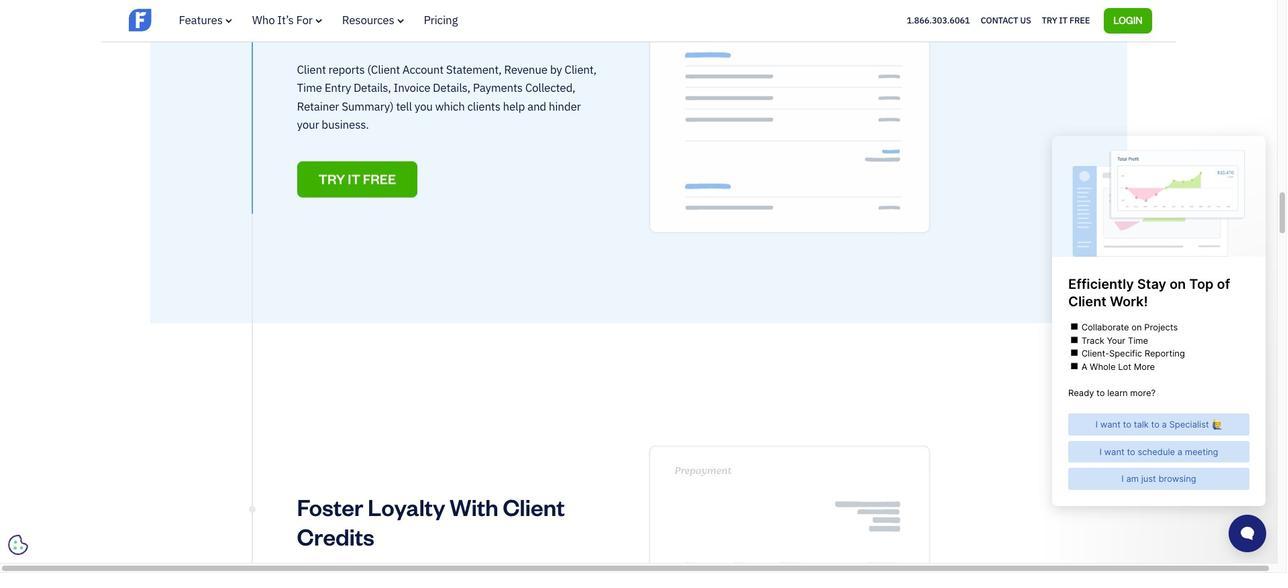 Task type: locate. For each thing, give the bounding box(es) containing it.
you
[[415, 99, 433, 114]]

info
[[408, 0, 447, 15]]

client left info at the top of the page
[[341, 0, 403, 15]]

payments
[[473, 81, 523, 95]]

hinder
[[549, 99, 581, 114]]

and
[[527, 99, 546, 114]]

client up time
[[297, 62, 326, 77]]

which
[[435, 99, 465, 114]]

freshbooks logo image
[[129, 7, 233, 33]]

details, up the which
[[433, 81, 470, 95]]

client
[[341, 0, 403, 15], [297, 62, 326, 77], [503, 493, 565, 522]]

who it's for link
[[252, 13, 322, 28]]

business.
[[322, 117, 369, 132]]

dialog
[[0, 0, 1287, 574]]

1 horizontal spatial client
[[341, 0, 403, 15]]

1 vertical spatial client
[[297, 62, 326, 77]]

1 details, from the left
[[354, 81, 391, 95]]

collected,
[[525, 81, 575, 95]]

login link
[[1104, 8, 1152, 33]]

try
[[318, 172, 345, 190]]

details,
[[354, 81, 391, 95], [433, 81, 470, 95]]

clients
[[467, 99, 500, 114]]

contact us link
[[981, 12, 1031, 29]]

who it's for
[[252, 13, 313, 28]]

0 horizontal spatial details,
[[354, 81, 391, 95]]

client right with
[[503, 493, 565, 522]]

1 horizontal spatial details,
[[433, 81, 470, 95]]

try it free
[[1042, 15, 1090, 26]]

client reports (client account statement, revenue by client, time entry details, invoice details, payments collected, retainer summary) tell you which clients help and hinder your business.
[[297, 62, 597, 132]]

reports
[[328, 62, 365, 77]]

(client
[[367, 62, 400, 77]]

0 vertical spatial client
[[341, 0, 403, 15]]

it
[[1059, 15, 1068, 26]]

2 horizontal spatial client
[[503, 493, 565, 522]]

resources
[[342, 13, 394, 28]]

cookie preferences image
[[8, 536, 28, 556]]

try it free link
[[297, 163, 418, 200]]

who
[[252, 13, 275, 28]]

grow
[[478, 0, 535, 15]]

0 horizontal spatial client
[[297, 62, 326, 77]]

details, up summary)
[[354, 81, 391, 95]]

foster loyalty with client credits
[[297, 493, 565, 552]]

2 vertical spatial client
[[503, 493, 565, 522]]

2 details, from the left
[[433, 81, 470, 95]]

time
[[297, 81, 322, 95]]

it's
[[277, 13, 294, 28]]

features
[[179, 13, 223, 28]]

to
[[452, 0, 473, 15]]

use client info to grow your business
[[297, 0, 587, 45]]

with
[[450, 493, 498, 522]]



Task type: describe. For each thing, give the bounding box(es) containing it.
for
[[296, 13, 313, 28]]

try it free
[[318, 172, 396, 190]]

features link
[[179, 13, 232, 28]]

client inside foster loyalty with client credits
[[503, 493, 565, 522]]

loyalty
[[368, 493, 445, 522]]

revenue
[[504, 62, 547, 77]]

pricing link
[[424, 13, 458, 28]]

pricing
[[424, 13, 458, 28]]

foster
[[297, 493, 363, 522]]

account
[[403, 62, 444, 77]]

retainer
[[297, 99, 339, 114]]

summary)
[[342, 99, 394, 114]]

entry
[[325, 81, 351, 95]]

1.866.303.6061
[[907, 15, 970, 26]]

help
[[503, 99, 525, 114]]

business
[[297, 15, 390, 45]]

resources link
[[342, 13, 404, 28]]

it
[[348, 172, 360, 190]]

free
[[363, 172, 396, 190]]

try
[[1042, 15, 1057, 26]]

contact
[[981, 15, 1018, 26]]

cookie consent banner dialog
[[10, 399, 211, 554]]

client inside use client info to grow your business
[[341, 0, 403, 15]]

your
[[539, 0, 587, 15]]

free
[[1069, 15, 1090, 26]]

us
[[1020, 15, 1031, 26]]

credits
[[297, 522, 374, 552]]

statement,
[[446, 62, 502, 77]]

tell
[[396, 99, 412, 114]]

try it free link
[[1042, 12, 1090, 29]]

use
[[297, 0, 337, 15]]

client inside client reports (client account statement, revenue by client, time entry details, invoice details, payments collected, retainer summary) tell you which clients help and hinder your business.
[[297, 62, 326, 77]]

by
[[550, 62, 562, 77]]

contact us
[[981, 15, 1031, 26]]

invoice
[[394, 81, 430, 95]]

client,
[[565, 62, 597, 77]]

1.866.303.6061 link
[[907, 15, 970, 26]]

your
[[297, 117, 319, 132]]

login
[[1113, 14, 1142, 26]]



Task type: vqa. For each thing, say whether or not it's contained in the screenshot.
For
yes



